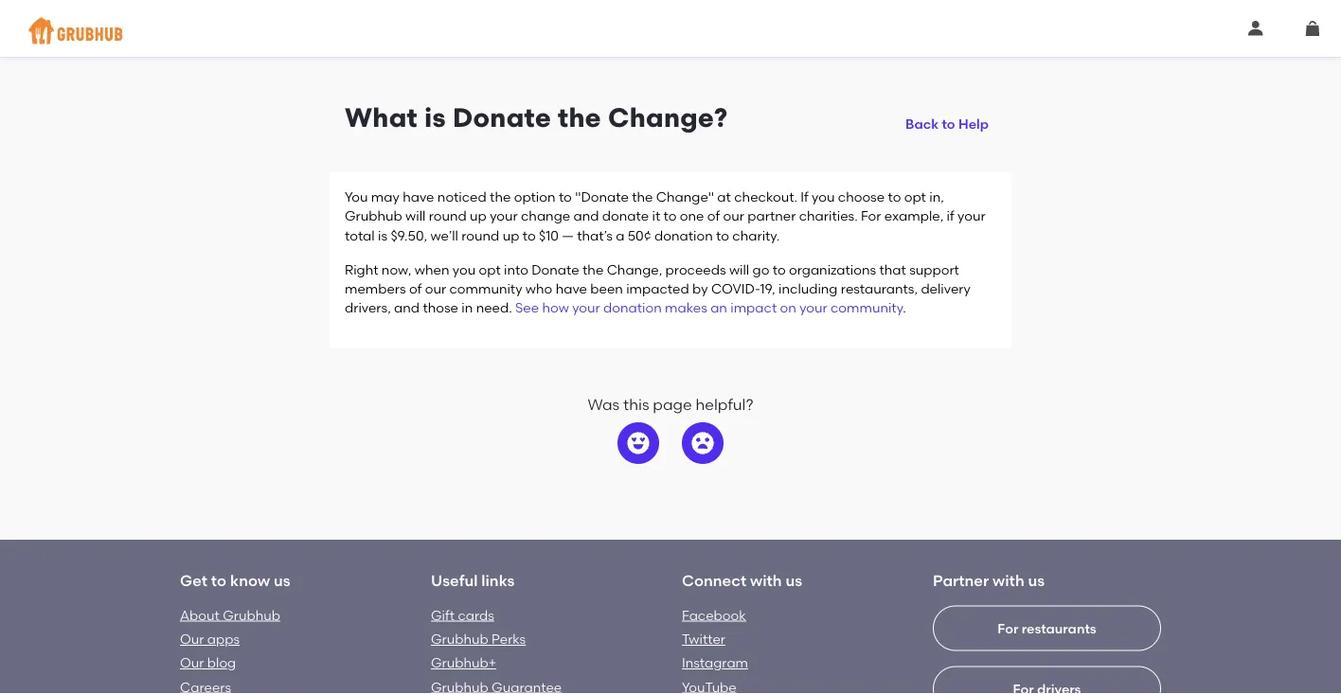 Task type: locate. For each thing, give the bounding box(es) containing it.
to
[[942, 116, 956, 132], [559, 189, 572, 205], [888, 189, 902, 205], [664, 208, 677, 224], [523, 227, 536, 243], [717, 227, 730, 243], [773, 262, 786, 278], [211, 572, 227, 590]]

1 vertical spatial grubhub
[[223, 608, 280, 624]]

1 vertical spatial will
[[730, 262, 750, 278]]

0 horizontal spatial us
[[274, 572, 291, 590]]

up down noticed
[[470, 208, 487, 224]]

0 vertical spatial round
[[429, 208, 467, 224]]

1 vertical spatial of
[[409, 281, 422, 297]]

us right 'know'
[[274, 572, 291, 590]]

and inside 'you may have noticed the option to "donate the change" at checkout. if you choose to opt in, grubhub will round up your change and donate it to one of our partner charities. for example, if your total is $9.50, we'll round up to $10 — that's a 50¢ donation to charity.'
[[574, 208, 599, 224]]

you inside 'you may have noticed the option to "donate the change" at checkout. if you choose to opt in, grubhub will round up your change and donate it to one of our partner charities. for example, if your total is $9.50, we'll round up to $10 — that's a 50¢ donation to charity.'
[[812, 189, 835, 205]]

the left 'option'
[[490, 189, 511, 205]]

1 horizontal spatial of
[[708, 208, 720, 224]]

been
[[591, 281, 623, 297]]

your
[[490, 208, 518, 224], [958, 208, 986, 224], [573, 300, 601, 316], [800, 300, 828, 316]]

community inside right now, when you opt into donate the change, proceeds will go to organizations that support members of our community who have been impacted by covid-19, including restaurants, delivery drivers, and those in need.
[[450, 281, 523, 297]]

and left those
[[394, 300, 420, 316]]

grubhub down may
[[345, 208, 403, 224]]

to right the go
[[773, 262, 786, 278]]

us up for restaurants
[[1029, 572, 1045, 590]]

is
[[425, 102, 446, 134], [378, 227, 388, 243]]

0 horizontal spatial community
[[450, 281, 523, 297]]

about grubhub our apps our                                     blog
[[180, 608, 280, 672]]

1 horizontal spatial and
[[574, 208, 599, 224]]

right
[[345, 262, 379, 278]]

2 horizontal spatial us
[[1029, 572, 1045, 590]]

0 horizontal spatial with
[[751, 572, 782, 590]]

facebook link
[[682, 608, 746, 624]]

with for partner
[[993, 572, 1025, 590]]

impacted
[[627, 281, 690, 297]]

change"
[[657, 189, 715, 205]]

of down "when"
[[409, 281, 422, 297]]

grubhub logo image
[[28, 12, 123, 50]]

2 with from the left
[[993, 572, 1025, 590]]

0 horizontal spatial of
[[409, 281, 422, 297]]

you
[[345, 189, 368, 205]]

1 vertical spatial opt
[[479, 262, 501, 278]]

our down the about
[[180, 632, 204, 648]]

our
[[724, 208, 745, 224], [425, 281, 447, 297]]

0 vertical spatial you
[[812, 189, 835, 205]]

community down restaurants,
[[831, 300, 903, 316]]

1 horizontal spatial us
[[786, 572, 803, 590]]

donate up 'option'
[[453, 102, 552, 134]]

see
[[516, 300, 539, 316]]

opt up example,
[[905, 189, 927, 205]]

0 vertical spatial our
[[180, 632, 204, 648]]

0 horizontal spatial opt
[[479, 262, 501, 278]]

our left blog
[[180, 655, 204, 672]]

you right "when"
[[453, 262, 476, 278]]

the up it
[[632, 189, 653, 205]]

the inside right now, when you opt into donate the change, proceeds will go to organizations that support members of our community who have been impacted by covid-19, including restaurants, delivery drivers, and those in need.
[[583, 262, 604, 278]]

connect with us
[[682, 572, 803, 590]]

partner
[[748, 208, 796, 224]]

round up we'll
[[429, 208, 467, 224]]

for restaurants
[[998, 621, 1097, 637]]

donation
[[655, 227, 713, 243], [604, 300, 662, 316]]

for
[[861, 208, 882, 224], [998, 621, 1019, 637]]

will inside right now, when you opt into donate the change, proceeds will go to organizations that support members of our community who have been impacted by covid-19, including restaurants, delivery drivers, and those in need.
[[730, 262, 750, 278]]

2 us from the left
[[786, 572, 803, 590]]

this page was not helpful image
[[692, 432, 715, 455]]

a
[[616, 227, 625, 243]]

useful links
[[431, 572, 515, 590]]

have inside right now, when you opt into donate the change, proceeds will go to organizations that support members of our community who have been impacted by covid-19, including restaurants, delivery drivers, and those in need.
[[556, 281, 588, 297]]

0 horizontal spatial and
[[394, 300, 420, 316]]

the up been at the left top of the page
[[583, 262, 604, 278]]

donate
[[603, 208, 649, 224]]

0 vertical spatial for
[[861, 208, 882, 224]]

0 vertical spatial and
[[574, 208, 599, 224]]

small image
[[1306, 21, 1321, 36]]

helpful?
[[696, 395, 754, 414]]

with right partner
[[993, 572, 1025, 590]]

us
[[274, 572, 291, 590], [786, 572, 803, 590], [1029, 572, 1045, 590]]

page
[[653, 395, 692, 414]]

0 horizontal spatial will
[[406, 208, 426, 224]]

0 horizontal spatial is
[[378, 227, 388, 243]]

one
[[680, 208, 705, 224]]

that's
[[577, 227, 613, 243]]

round
[[429, 208, 467, 224], [462, 227, 500, 243]]

and
[[574, 208, 599, 224], [394, 300, 420, 316]]

is right total
[[378, 227, 388, 243]]

0 vertical spatial will
[[406, 208, 426, 224]]

2 vertical spatial grubhub
[[431, 632, 489, 648]]

perks
[[492, 632, 526, 648]]

to inside right now, when you opt into donate the change, proceeds will go to organizations that support members of our community who have been impacted by covid-19, including restaurants, delivery drivers, and those in need.
[[773, 262, 786, 278]]

0 horizontal spatial you
[[453, 262, 476, 278]]

1 vertical spatial our
[[425, 281, 447, 297]]

you right if
[[812, 189, 835, 205]]

1 vertical spatial is
[[378, 227, 388, 243]]

your down including on the right of page
[[800, 300, 828, 316]]

organizations
[[789, 262, 877, 278]]

in,
[[930, 189, 945, 205]]

grubhub+ link
[[431, 655, 497, 672]]

1 horizontal spatial you
[[812, 189, 835, 205]]

grubhub+
[[431, 655, 497, 672]]

proceeds
[[666, 262, 726, 278]]

see how your donation makes an impact on your community link
[[516, 300, 903, 316]]

for down choose
[[861, 208, 882, 224]]

partner with us
[[933, 572, 1045, 590]]

grubhub down gift cards link
[[431, 632, 489, 648]]

community up need.
[[450, 281, 523, 297]]

0 horizontal spatial our
[[425, 281, 447, 297]]

donate inside right now, when you opt into donate the change, proceeds will go to organizations that support members of our community who have been impacted by covid-19, including restaurants, delivery drivers, and those in need.
[[532, 262, 580, 278]]

have
[[403, 189, 435, 205], [556, 281, 588, 297]]

back to help link
[[898, 101, 997, 136]]

covid-
[[712, 281, 761, 297]]

charities.
[[800, 208, 858, 224]]

0 horizontal spatial grubhub
[[223, 608, 280, 624]]

will up $9.50,
[[406, 208, 426, 224]]

about grubhub link
[[180, 608, 280, 624]]

you may have noticed the option to "donate the change" at checkout. if you choose to opt in, grubhub will round up your change and donate it to one of our partner charities. for example, if your total is $9.50, we'll round up to $10 — that's a 50¢ donation to charity.
[[345, 189, 986, 243]]

will up covid-
[[730, 262, 750, 278]]

1 horizontal spatial opt
[[905, 189, 927, 205]]

grubhub perks link
[[431, 632, 526, 648]]

have inside 'you may have noticed the option to "donate the change" at checkout. if you choose to opt in, grubhub will round up your change and donate it to one of our partner charities. for example, if your total is $9.50, we'll round up to $10 — that's a 50¢ donation to charity.'
[[403, 189, 435, 205]]

0 vertical spatial our
[[724, 208, 745, 224]]

and up "that's"
[[574, 208, 599, 224]]

if
[[801, 189, 809, 205]]

0 horizontal spatial have
[[403, 189, 435, 205]]

1 horizontal spatial is
[[425, 102, 446, 134]]

1 horizontal spatial our
[[724, 208, 745, 224]]

help
[[959, 116, 989, 132]]

have right may
[[403, 189, 435, 205]]

your down 'option'
[[490, 208, 518, 224]]

0 vertical spatial donation
[[655, 227, 713, 243]]

is right what
[[425, 102, 446, 134]]

have up how
[[556, 281, 588, 297]]

this page was helpful image
[[627, 432, 650, 455]]

donate up who
[[532, 262, 580, 278]]

opt left into
[[479, 262, 501, 278]]

back
[[906, 116, 939, 132]]

1 horizontal spatial with
[[993, 572, 1025, 590]]

and inside right now, when you opt into donate the change, proceeds will go to organizations that support members of our community who have been impacted by covid-19, including restaurants, delivery drivers, and those in need.
[[394, 300, 420, 316]]

gift cards link
[[431, 608, 495, 624]]

for left restaurants
[[998, 621, 1019, 637]]

0 vertical spatial have
[[403, 189, 435, 205]]

makes
[[665, 300, 708, 316]]

us right "connect" on the bottom of page
[[786, 572, 803, 590]]

0 vertical spatial grubhub
[[345, 208, 403, 224]]

0 horizontal spatial for
[[861, 208, 882, 224]]

2 horizontal spatial grubhub
[[431, 632, 489, 648]]

of inside 'you may have noticed the option to "donate the change" at checkout. if you choose to opt in, grubhub will round up your change and donate it to one of our partner charities. for example, if your total is $9.50, we'll round up to $10 — that's a 50¢ donation to charity.'
[[708, 208, 720, 224]]

1 vertical spatial you
[[453, 262, 476, 278]]

of right one
[[708, 208, 720, 224]]

gift cards grubhub perks grubhub+
[[431, 608, 526, 672]]

1 vertical spatial up
[[503, 227, 520, 243]]

1 horizontal spatial will
[[730, 262, 750, 278]]

up
[[470, 208, 487, 224], [503, 227, 520, 243]]

for inside 'you may have noticed the option to "donate the change" at checkout. if you choose to opt in, grubhub will round up your change and donate it to one of our partner charities. for example, if your total is $9.50, we'll round up to $10 — that's a 50¢ donation to charity.'
[[861, 208, 882, 224]]

you
[[812, 189, 835, 205], [453, 262, 476, 278]]

—
[[562, 227, 574, 243]]

donation down impacted
[[604, 300, 662, 316]]

will
[[406, 208, 426, 224], [730, 262, 750, 278]]

donation down one
[[655, 227, 713, 243]]

the up "donate
[[558, 102, 602, 134]]

1 vertical spatial donate
[[532, 262, 580, 278]]

1 horizontal spatial for
[[998, 621, 1019, 637]]

opt inside right now, when you opt into donate the change, proceeds will go to organizations that support members of our community who have been impacted by covid-19, including restaurants, delivery drivers, and those in need.
[[479, 262, 501, 278]]

with right "connect" on the bottom of page
[[751, 572, 782, 590]]

our                                     blog link
[[180, 655, 236, 672]]

1 vertical spatial our
[[180, 655, 204, 672]]

it
[[652, 208, 661, 224]]

0 horizontal spatial up
[[470, 208, 487, 224]]

what is donate the change?
[[345, 102, 728, 134]]

our down at
[[724, 208, 745, 224]]

with
[[751, 572, 782, 590], [993, 572, 1025, 590]]

example,
[[885, 208, 944, 224]]

the
[[558, 102, 602, 134], [490, 189, 511, 205], [632, 189, 653, 205], [583, 262, 604, 278]]

grubhub down 'know'
[[223, 608, 280, 624]]

1 vertical spatial have
[[556, 281, 588, 297]]

who
[[526, 281, 553, 297]]

was this page helpful?
[[588, 395, 754, 414]]

1 vertical spatial community
[[831, 300, 903, 316]]

1 vertical spatial and
[[394, 300, 420, 316]]

our down "when"
[[425, 281, 447, 297]]

donation inside 'you may have noticed the option to "donate the change" at checkout. if you choose to opt in, grubhub will round up your change and donate it to one of our partner charities. for example, if your total is $9.50, we'll round up to $10 — that's a 50¢ donation to charity.'
[[655, 227, 713, 243]]

0 vertical spatial of
[[708, 208, 720, 224]]

3 us from the left
[[1029, 572, 1045, 590]]

0 vertical spatial community
[[450, 281, 523, 297]]

1 with from the left
[[751, 572, 782, 590]]

is inside 'you may have noticed the option to "donate the change" at checkout. if you choose to opt in, grubhub will round up your change and donate it to one of our partner charities. for example, if your total is $9.50, we'll round up to $10 — that's a 50¢ donation to charity.'
[[378, 227, 388, 243]]

twitter link
[[682, 632, 726, 648]]

our
[[180, 632, 204, 648], [180, 655, 204, 672]]

us for connect with us
[[786, 572, 803, 590]]

an
[[711, 300, 728, 316]]

round right we'll
[[462, 227, 500, 243]]

grubhub
[[345, 208, 403, 224], [223, 608, 280, 624], [431, 632, 489, 648]]

1 horizontal spatial have
[[556, 281, 588, 297]]

0 vertical spatial opt
[[905, 189, 927, 205]]

up up into
[[503, 227, 520, 243]]

1 horizontal spatial grubhub
[[345, 208, 403, 224]]



Task type: vqa. For each thing, say whether or not it's contained in the screenshot.
Saved restaurants
no



Task type: describe. For each thing, give the bounding box(es) containing it.
opt inside 'you may have noticed the option to "donate the change" at checkout. if you choose to opt in, grubhub will round up your change and donate it to one of our partner charities. for example, if your total is $9.50, we'll round up to $10 — that's a 50¢ donation to charity.'
[[905, 189, 927, 205]]

grubhub inside gift cards grubhub perks grubhub+
[[431, 632, 489, 648]]

to up the change
[[559, 189, 572, 205]]

in
[[462, 300, 473, 316]]

members
[[345, 281, 406, 297]]

by
[[693, 281, 708, 297]]

to left $10
[[523, 227, 536, 243]]

restaurants
[[1022, 621, 1097, 637]]

our apps link
[[180, 632, 240, 648]]

get
[[180, 572, 208, 590]]

useful
[[431, 572, 478, 590]]

our inside right now, when you opt into donate the change, proceeds will go to organizations that support members of our community who have been impacted by covid-19, including restaurants, delivery drivers, and those in need.
[[425, 281, 447, 297]]

support
[[910, 262, 960, 278]]

charity.
[[733, 227, 780, 243]]

we'll
[[431, 227, 459, 243]]

for restaurants link
[[933, 606, 1162, 695]]

1 us from the left
[[274, 572, 291, 590]]

$10
[[539, 227, 559, 243]]

to right get
[[211, 572, 227, 590]]

into
[[504, 262, 529, 278]]

if
[[947, 208, 955, 224]]

about
[[180, 608, 220, 624]]

0 vertical spatial donate
[[453, 102, 552, 134]]

us for partner with us
[[1029, 572, 1045, 590]]

total
[[345, 227, 375, 243]]

go
[[753, 262, 770, 278]]

0 vertical spatial is
[[425, 102, 446, 134]]

when
[[415, 262, 450, 278]]

"donate
[[575, 189, 629, 205]]

see how your donation makes an impact on your community .
[[516, 300, 907, 316]]

1 vertical spatial donation
[[604, 300, 662, 316]]

to left help
[[942, 116, 956, 132]]

you inside right now, when you opt into donate the change, proceeds will go to organizations that support members of our community who have been impacted by covid-19, including restaurants, delivery drivers, and those in need.
[[453, 262, 476, 278]]

need.
[[476, 300, 512, 316]]

right now, when you opt into donate the change, proceeds will go to organizations that support members of our community who have been impacted by covid-19, including restaurants, delivery drivers, and those in need.
[[345, 262, 971, 316]]

1 our from the top
[[180, 632, 204, 648]]

50¢
[[628, 227, 652, 243]]

will inside 'you may have noticed the option to "donate the change" at checkout. if you choose to opt in, grubhub will round up your change and donate it to one of our partner charities. for example, if your total is $9.50, we'll round up to $10 — that's a 50¢ donation to charity.'
[[406, 208, 426, 224]]

delivery
[[922, 281, 971, 297]]

$9.50,
[[391, 227, 428, 243]]

your right the "if"
[[958, 208, 986, 224]]

your down been at the left top of the page
[[573, 300, 601, 316]]

links
[[482, 572, 515, 590]]

facebook
[[682, 608, 746, 624]]

change
[[521, 208, 571, 224]]

gift
[[431, 608, 455, 624]]

at
[[718, 189, 732, 205]]

what
[[345, 102, 418, 134]]

option
[[514, 189, 556, 205]]

now,
[[382, 262, 412, 278]]

cards
[[458, 608, 495, 624]]

know
[[230, 572, 270, 590]]

blog
[[207, 655, 236, 672]]

instagram
[[682, 655, 749, 672]]

1 vertical spatial for
[[998, 621, 1019, 637]]

apps
[[207, 632, 240, 648]]

twitter
[[682, 632, 726, 648]]

grubhub inside 'you may have noticed the option to "donate the change" at checkout. if you choose to opt in, grubhub will round up your change and donate it to one of our partner charities. for example, if your total is $9.50, we'll round up to $10 — that's a 50¢ donation to charity.'
[[345, 208, 403, 224]]

that
[[880, 262, 907, 278]]

facebook twitter instagram
[[682, 608, 749, 672]]

impact
[[731, 300, 777, 316]]

1 horizontal spatial up
[[503, 227, 520, 243]]

with for connect
[[751, 572, 782, 590]]

to left charity.
[[717, 227, 730, 243]]

of inside right now, when you opt into donate the change, proceeds will go to organizations that support members of our community who have been impacted by covid-19, including restaurants, delivery drivers, and those in need.
[[409, 281, 422, 297]]

instagram link
[[682, 655, 749, 672]]

2 our from the top
[[180, 655, 204, 672]]

small image
[[1249, 21, 1264, 36]]

including
[[779, 281, 838, 297]]

drivers,
[[345, 300, 391, 316]]

1 horizontal spatial community
[[831, 300, 903, 316]]

noticed
[[438, 189, 487, 205]]

get to know us
[[180, 572, 291, 590]]

this
[[624, 395, 650, 414]]

checkout.
[[735, 189, 798, 205]]

to right it
[[664, 208, 677, 224]]

0 vertical spatial up
[[470, 208, 487, 224]]

back to help
[[906, 116, 989, 132]]

was
[[588, 395, 620, 414]]

may
[[371, 189, 400, 205]]

.
[[903, 300, 907, 316]]

how
[[543, 300, 569, 316]]

change?
[[608, 102, 728, 134]]

1 vertical spatial round
[[462, 227, 500, 243]]

to up example,
[[888, 189, 902, 205]]

our inside 'you may have noticed the option to "donate the change" at checkout. if you choose to opt in, grubhub will round up your change and donate it to one of our partner charities. for example, if your total is $9.50, we'll round up to $10 — that's a 50¢ donation to charity.'
[[724, 208, 745, 224]]

restaurants,
[[841, 281, 918, 297]]

on
[[780, 300, 797, 316]]

those
[[423, 300, 459, 316]]

grubhub inside about grubhub our apps our                                     blog
[[223, 608, 280, 624]]

connect
[[682, 572, 747, 590]]



